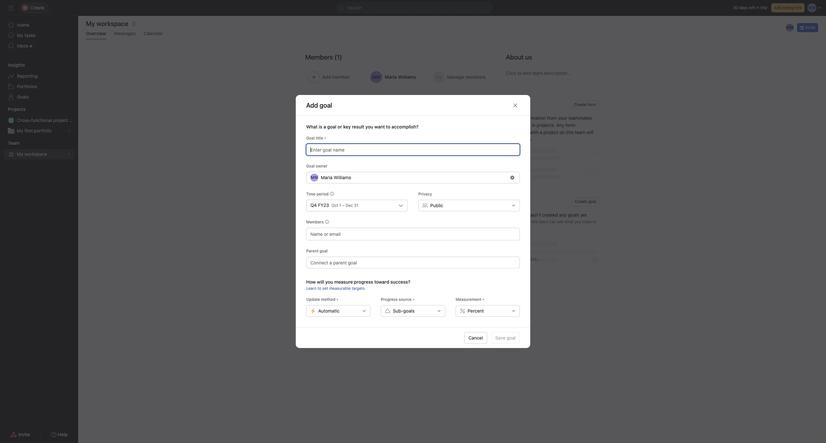 Task type: vqa. For each thing, say whether or not it's contained in the screenshot.
'All' associated with All layouts
no



Task type: locate. For each thing, give the bounding box(es) containing it.
goals inside dropdown button
[[403, 309, 415, 314]]

create form button
[[571, 100, 599, 109]]

1 horizontal spatial plan
[[382, 144, 392, 150]]

a right "is"
[[324, 124, 326, 130]]

how
[[306, 280, 316, 285]]

invite for invite button to the top
[[805, 25, 815, 30]]

1 horizontal spatial will
[[587, 130, 594, 135]]

add down this
[[506, 220, 513, 224]]

inbox link
[[4, 41, 74, 51]]

projects up first
[[8, 107, 26, 112]]

progress
[[381, 297, 398, 302]]

1 horizontal spatial goals
[[506, 198, 523, 206]]

3 my from the top
[[17, 151, 23, 157]]

portfolios
[[17, 84, 37, 89]]

my for my first portfolio
[[17, 128, 23, 134]]

maria
[[321, 175, 333, 180]]

0 vertical spatial in
[[756, 5, 759, 10]]

0 horizontal spatial add
[[506, 220, 513, 224]]

new template
[[329, 197, 359, 202]]

2 horizontal spatial a
[[540, 130, 542, 135]]

1 horizontal spatial in
[[756, 5, 759, 10]]

0 vertical spatial goals
[[17, 94, 29, 100]]

you up set
[[325, 280, 333, 285]]

key
[[343, 124, 351, 130]]

goals up this
[[506, 198, 523, 206]]

cross-functional project plan inside projects element
[[17, 118, 78, 123]]

my down the 'team'
[[17, 151, 23, 157]]

0 horizontal spatial to
[[318, 286, 321, 291]]

source
[[399, 297, 412, 302]]

Connect a parent goal text field
[[306, 257, 520, 269]]

0 horizontal spatial mw
[[311, 175, 318, 180]]

1 horizontal spatial add
[[774, 5, 782, 10]]

0 horizontal spatial you
[[325, 280, 333, 285]]

goal for save goal
[[507, 335, 516, 341]]

goals link
[[4, 92, 74, 102]]

days
[[739, 5, 748, 10]]

team right this
[[575, 130, 586, 135]]

1 vertical spatial create
[[575, 199, 587, 204]]

project
[[53, 118, 68, 123], [339, 125, 354, 131], [544, 130, 558, 135], [366, 144, 381, 150]]

form up teammates at the right top of the page
[[588, 102, 596, 107]]

0 horizontal spatial team
[[516, 212, 527, 218]]

2 vertical spatial team
[[539, 220, 548, 224]]

percent
[[468, 309, 484, 314]]

reporting link
[[4, 71, 74, 81]]

create up yet at the right top of the page
[[575, 199, 587, 204]]

forms
[[519, 122, 531, 128]]

my
[[17, 33, 23, 38], [17, 128, 23, 134], [17, 151, 23, 157]]

billing
[[783, 5, 794, 10]]

1 vertical spatial add
[[506, 220, 513, 224]]

reporting
[[17, 73, 38, 79]]

insights button
[[0, 62, 25, 68]]

0 vertical spatial functional
[[31, 118, 52, 123]]

goal right parent
[[320, 249, 328, 254]]

q4 fy23 oct 1 – dec 31
[[310, 203, 358, 208]]

public button
[[418, 200, 520, 212]]

1 vertical spatial will
[[317, 280, 324, 285]]

goal
[[306, 136, 315, 141], [306, 164, 315, 169]]

my tasks link
[[4, 30, 74, 41]]

–
[[342, 203, 345, 208]]

collect information from your teammates using forms in projects. any form associated with a project on this team will appear here.
[[506, 115, 594, 142]]

learn
[[306, 286, 317, 291]]

2 vertical spatial my
[[17, 151, 23, 157]]

automatic
[[318, 309, 340, 314]]

1 vertical spatial to
[[318, 286, 321, 291]]

teammates
[[569, 115, 592, 121]]

team right the
[[539, 220, 548, 224]]

0 horizontal spatial projects
[[8, 107, 26, 112]]

0 vertical spatial form
[[588, 102, 596, 107]]

my for my workspace
[[17, 151, 23, 157]]

created
[[542, 212, 558, 218]]

0 vertical spatial create
[[574, 102, 586, 107]]

members (1)
[[305, 53, 342, 61]]

form inside button
[[588, 102, 596, 107]]

any
[[556, 122, 564, 128]]

0 vertical spatial cross-
[[17, 118, 31, 123]]

home
[[17, 22, 29, 28]]

0 vertical spatial mw
[[787, 25, 794, 30]]

0 horizontal spatial goals
[[17, 94, 29, 100]]

1 vertical spatial you
[[575, 220, 581, 224]]

members
[[306, 220, 324, 225]]

1 vertical spatial invite
[[18, 432, 30, 438]]

2 horizontal spatial required image
[[481, 298, 485, 302]]

sub-
[[393, 309, 403, 314]]

30
[[733, 5, 738, 10]]

functional up 'portfolio'
[[31, 118, 52, 123]]

required image for percent
[[481, 298, 485, 302]]

this
[[506, 212, 515, 218]]

goal left so
[[518, 220, 525, 224]]

will
[[587, 130, 594, 135], [317, 280, 324, 285]]

0 vertical spatial my
[[17, 33, 23, 38]]

1 my from the top
[[17, 33, 23, 38]]

to inside this team hasn't created any goals yet add a goal so the team can see what you hope to achieve.
[[593, 220, 596, 224]]

overview button
[[86, 31, 106, 39]]

0 horizontal spatial a
[[324, 124, 326, 130]]

0 horizontal spatial invite
[[18, 432, 30, 438]]

0 vertical spatial will
[[587, 130, 594, 135]]

to inside how will you measure progress toward success? learn to set measurable targets
[[318, 286, 321, 291]]

will down teammates at the right top of the page
[[587, 130, 594, 135]]

messages
[[114, 31, 136, 36]]

create goal button
[[572, 197, 599, 207]]

this
[[566, 130, 574, 135]]

cancel button
[[464, 332, 487, 344]]

achieve.
[[506, 226, 521, 231]]

1 goal from the top
[[306, 136, 315, 141]]

0 vertical spatial new
[[329, 125, 338, 131]]

first
[[25, 128, 33, 134]]

0 vertical spatial invite
[[805, 25, 815, 30]]

goal title
[[306, 136, 323, 141]]

1 vertical spatial form
[[566, 122, 575, 128]]

1 horizontal spatial a
[[514, 220, 517, 224]]

create for goals
[[575, 199, 587, 204]]

1 horizontal spatial cross-
[[329, 144, 343, 150]]

mw
[[787, 25, 794, 30], [476, 145, 483, 150], [311, 175, 318, 180]]

0 vertical spatial to
[[593, 220, 596, 224]]

cross-functional project plan up 'portfolio'
[[17, 118, 78, 123]]

1 horizontal spatial required image
[[335, 298, 339, 302]]

0 vertical spatial add
[[774, 5, 782, 10]]

projects up "is"
[[305, 103, 329, 110]]

what
[[306, 124, 318, 130]]

set
[[322, 286, 328, 291]]

learn to set measurable targets link
[[306, 286, 365, 291]]

in right the left
[[756, 5, 759, 10]]

to right the hope
[[593, 220, 596, 224]]

1 horizontal spatial to
[[593, 220, 596, 224]]

1 horizontal spatial mw
[[476, 145, 483, 150]]

new up q4 fy23 oct 1 – dec 31
[[329, 197, 338, 202]]

0 horizontal spatial required image
[[323, 136, 327, 140]]

sub-goals button
[[381, 306, 445, 317]]

2 horizontal spatial team
[[575, 130, 586, 135]]

goals down the portfolios
[[17, 94, 29, 100]]

0 horizontal spatial cross-
[[17, 118, 31, 123]]

goals up what
[[568, 212, 579, 218]]

to left set
[[318, 286, 321, 291]]

0 horizontal spatial form
[[566, 122, 575, 128]]

0 vertical spatial goals
[[568, 212, 579, 218]]

goal right save
[[507, 335, 516, 341]]

1 new from the top
[[329, 125, 338, 131]]

1 horizontal spatial invite button
[[797, 23, 818, 32]]

will inside collect information from your teammates using forms in projects. any form associated with a project on this team will appear here.
[[587, 130, 594, 135]]

1 vertical spatial new
[[329, 197, 338, 202]]

goal left title
[[306, 136, 315, 141]]

1 horizontal spatial goals
[[568, 212, 579, 218]]

save goal button
[[491, 332, 520, 344]]

remove image
[[510, 176, 514, 180]]

overview
[[86, 31, 106, 36]]

my left tasks
[[17, 33, 23, 38]]

template
[[339, 197, 359, 202]]

will inside how will you measure progress toward success? learn to set measurable targets
[[317, 280, 324, 285]]

goal for create goal
[[588, 199, 596, 204]]

my left first
[[17, 128, 23, 134]]

1 vertical spatial my
[[17, 128, 23, 134]]

0 horizontal spatial goals
[[403, 309, 415, 314]]

my first portfolio link
[[4, 126, 74, 136]]

trial
[[760, 5, 768, 10]]

goal inside "save goal" button
[[507, 335, 516, 341]]

all
[[346, 217, 350, 222]]

projects element
[[0, 104, 78, 137]]

a up the achieve.
[[514, 220, 517, 224]]

1 vertical spatial goal
[[306, 164, 315, 169]]

0 vertical spatial plan
[[69, 118, 78, 123]]

2 horizontal spatial you
[[575, 220, 581, 224]]

goal for goal title
[[306, 136, 315, 141]]

1 vertical spatial mw
[[476, 145, 483, 150]]

what is a goal or key result you want to accomplish?
[[306, 124, 419, 130]]

add left billing
[[774, 5, 782, 10]]

0 vertical spatial cross-functional project plan
[[17, 118, 78, 123]]

you left want
[[365, 124, 373, 130]]

your
[[558, 115, 567, 121]]

new right "is"
[[329, 125, 338, 131]]

search list box
[[336, 3, 493, 13]]

0 vertical spatial goal
[[306, 136, 315, 141]]

projects inside dropdown button
[[8, 107, 26, 112]]

my inside projects element
[[17, 128, 23, 134]]

close this dialog image
[[513, 103, 518, 108]]

0 vertical spatial you
[[365, 124, 373, 130]]

1 vertical spatial team
[[516, 212, 527, 218]]

1 horizontal spatial invite
[[805, 25, 815, 30]]

so
[[527, 220, 531, 224]]

a right with
[[540, 130, 542, 135]]

portfolio
[[34, 128, 52, 134]]

2 new from the top
[[329, 197, 338, 202]]

goal left or in the left top of the page
[[327, 124, 336, 130]]

0 horizontal spatial functional
[[31, 118, 52, 123]]

1 horizontal spatial you
[[365, 124, 373, 130]]

0 horizontal spatial in
[[532, 122, 536, 128]]

2 goal from the top
[[306, 164, 315, 169]]

1 vertical spatial cross-functional project plan
[[329, 144, 392, 150]]

calendar button
[[143, 31, 163, 39]]

is
[[319, 124, 322, 130]]

required image
[[412, 298, 416, 302]]

functional down result
[[343, 144, 365, 150]]

create inside button
[[575, 199, 587, 204]]

goal inside the create goal button
[[588, 199, 596, 204]]

2 vertical spatial you
[[325, 280, 333, 285]]

teams element
[[0, 137, 78, 161]]

my inside global element
[[17, 33, 23, 38]]

time period
[[306, 192, 329, 197]]

q4
[[310, 203, 317, 208]]

0 horizontal spatial plan
[[69, 118, 78, 123]]

1 horizontal spatial functional
[[343, 144, 365, 150]]

1 vertical spatial in
[[532, 122, 536, 128]]

create up teammates at the right top of the page
[[574, 102, 586, 107]]

my inside teams element
[[17, 151, 23, 157]]

a
[[324, 124, 326, 130], [540, 130, 542, 135], [514, 220, 517, 224]]

you right what
[[575, 220, 581, 224]]

goals down "source"
[[403, 309, 415, 314]]

projects button
[[0, 106, 26, 113]]

create inside button
[[574, 102, 586, 107]]

with
[[530, 130, 539, 135]]

goal up the hope
[[588, 199, 596, 204]]

2 my from the top
[[17, 128, 23, 134]]

0 horizontal spatial will
[[317, 280, 324, 285]]

search button
[[336, 3, 493, 13]]

will up set
[[317, 280, 324, 285]]

hasn't
[[528, 212, 541, 218]]

required image
[[323, 136, 327, 140], [335, 298, 339, 302], [481, 298, 485, 302]]

1 vertical spatial goals
[[403, 309, 415, 314]]

add to starred image
[[132, 21, 137, 26]]

goal for goal owner
[[306, 164, 315, 169]]

team
[[575, 130, 586, 135], [516, 212, 527, 218], [539, 220, 548, 224]]

add
[[774, 5, 782, 10], [506, 220, 513, 224]]

1 vertical spatial invite button
[[6, 429, 34, 441]]

cross- down new project
[[329, 144, 343, 150]]

cross- up first
[[17, 118, 31, 123]]

Name or email text field
[[310, 230, 346, 238]]

goals inside goals link
[[17, 94, 29, 100]]

associated
[[506, 130, 529, 135]]

cross-functional project plan down result
[[329, 144, 392, 150]]

projects
[[305, 103, 329, 110], [8, 107, 26, 112]]

goal left owner at the top
[[306, 164, 315, 169]]

0 horizontal spatial cross-functional project plan
[[17, 118, 78, 123]]

add inside this team hasn't created any goals yet add a goal so the team can see what you hope to achieve.
[[506, 220, 513, 224]]

period
[[317, 192, 329, 197]]

1 horizontal spatial cross-functional project plan
[[329, 144, 392, 150]]

in down information
[[532, 122, 536, 128]]

2 vertical spatial mw
[[311, 175, 318, 180]]

form up this
[[566, 122, 575, 128]]

0 vertical spatial team
[[575, 130, 586, 135]]

a inside this team hasn't created any goals yet add a goal so the team can see what you hope to achieve.
[[514, 220, 517, 224]]

1 horizontal spatial team
[[539, 220, 548, 224]]

toward success?
[[374, 280, 410, 285]]

workspace
[[25, 151, 47, 157]]

calendar
[[143, 31, 163, 36]]

1 horizontal spatial form
[[588, 102, 596, 107]]

add billing info
[[774, 5, 802, 10]]

•
[[539, 257, 541, 262]]

cross- inside projects element
[[17, 118, 31, 123]]

goal
[[327, 124, 336, 130], [588, 199, 596, 204], [518, 220, 525, 224], [320, 249, 328, 254], [507, 335, 516, 341]]

method
[[321, 297, 335, 302]]

my workspace
[[86, 20, 128, 27]]

team up so
[[516, 212, 527, 218]]



Task type: describe. For each thing, give the bounding box(es) containing it.
cancel
[[469, 335, 483, 341]]

0 vertical spatial invite button
[[797, 23, 818, 32]]

on
[[510, 257, 515, 262]]

this team hasn't created any goals yet add a goal so the team can see what you hope to achieve.
[[506, 212, 596, 231]]

goal owner
[[306, 164, 327, 169]]

templates
[[352, 217, 372, 222]]

add goal
[[306, 101, 332, 109]]

1 vertical spatial goals
[[506, 198, 523, 206]]

goals inside this team hasn't created any goals yet add a goal so the team can see what you hope to achieve.
[[568, 212, 579, 218]]

(55%)
[[527, 257, 538, 262]]

insights element
[[0, 59, 78, 104]]

appear
[[506, 137, 521, 142]]

hope
[[582, 220, 592, 224]]

functional inside projects element
[[31, 118, 52, 123]]

add inside button
[[774, 5, 782, 10]]

fy23
[[318, 203, 329, 208]]

what
[[565, 220, 574, 224]]

oct
[[332, 203, 338, 208]]

see
[[557, 220, 564, 224]]

create form
[[574, 102, 596, 107]]

the
[[532, 220, 538, 224]]

information
[[522, 115, 546, 121]]

dec
[[346, 203, 353, 208]]

measure
[[334, 280, 353, 285]]

inbox
[[17, 43, 28, 49]]

templates
[[305, 175, 336, 182]]

0 horizontal spatial invite button
[[6, 429, 34, 441]]

result
[[352, 124, 364, 130]]

create for forms
[[574, 102, 586, 107]]

measurement
[[456, 297, 481, 302]]

save
[[495, 335, 506, 341]]

goal for parent goal
[[320, 249, 328, 254]]

title
[[316, 136, 323, 141]]

a inside collect information from your teammates using forms in projects. any form associated with a project on this team will appear here.
[[540, 130, 542, 135]]

create goal
[[575, 199, 596, 204]]

my workspace link
[[4, 149, 74, 160]]

on track (55%) •
[[510, 257, 541, 262]]

want
[[374, 124, 385, 130]]

new for new project
[[329, 125, 338, 131]]

insights
[[8, 62, 25, 68]]

automatic button
[[306, 306, 371, 317]]

progress
[[354, 280, 373, 285]]

project inside collect information from your teammates using forms in projects. any form associated with a project on this team will appear here.
[[544, 130, 558, 135]]

yet
[[580, 212, 587, 218]]

1
[[339, 203, 341, 208]]

plan inside 'cross-functional project plan' link
[[69, 118, 78, 123]]

here.
[[522, 137, 532, 142]]

invite for the leftmost invite button
[[18, 432, 30, 438]]

global element
[[0, 16, 78, 55]]

my for my tasks
[[17, 33, 23, 38]]

goal inside this team hasn't created any goals yet add a goal so the team can see what you hope to achieve.
[[518, 220, 525, 224]]

from
[[547, 115, 557, 121]]

list image
[[312, 144, 320, 152]]

to accomplish?
[[386, 124, 419, 130]]

portfolios link
[[4, 81, 74, 92]]

add billing info button
[[771, 3, 805, 12]]

1 horizontal spatial projects
[[305, 103, 329, 110]]

how will you measure progress toward success? learn to set measurable targets
[[306, 280, 410, 291]]

public
[[430, 203, 443, 208]]

update
[[306, 297, 320, 302]]

new for new template
[[329, 197, 338, 202]]

measurable
[[329, 286, 351, 291]]

required image for automatic
[[335, 298, 339, 302]]

projects.
[[537, 122, 555, 128]]

update method
[[306, 297, 335, 302]]

explore
[[329, 217, 344, 222]]

search
[[347, 5, 362, 10]]

31
[[354, 203, 358, 208]]

team button
[[0, 140, 19, 147]]

progress source
[[381, 297, 412, 302]]

my first portfolio
[[17, 128, 52, 134]]

left
[[749, 5, 755, 10]]

Enter goal name text field
[[306, 144, 520, 156]]

1 vertical spatial cross-
[[329, 144, 343, 150]]

team inside collect information from your teammates using forms in projects. any form associated with a project on this team will appear here.
[[575, 130, 586, 135]]

percent button
[[456, 306, 520, 317]]

forms
[[506, 101, 524, 108]]

targets
[[352, 286, 365, 291]]

1 vertical spatial plan
[[382, 144, 392, 150]]

2 horizontal spatial mw
[[787, 25, 794, 30]]

tasks
[[25, 33, 36, 38]]

using
[[506, 122, 517, 128]]

1 vertical spatial functional
[[343, 144, 365, 150]]

in inside collect information from your teammates using forms in projects. any form associated with a project on this team will appear here.
[[532, 122, 536, 128]]

form inside collect information from your teammates using forms in projects. any form associated with a project on this team will appear here.
[[566, 122, 575, 128]]

privacy
[[418, 192, 432, 197]]

you inside how will you measure progress toward success? learn to set measurable targets
[[325, 280, 333, 285]]

hide sidebar image
[[8, 5, 14, 10]]

30 days left in trial
[[733, 5, 768, 10]]

new project
[[329, 125, 354, 131]]

my workspace
[[17, 151, 47, 157]]

any
[[559, 212, 567, 218]]

maria williams
[[321, 175, 351, 180]]

you inside this team hasn't created any goals yet add a goal so the team can see what you hope to achieve.
[[575, 220, 581, 224]]



